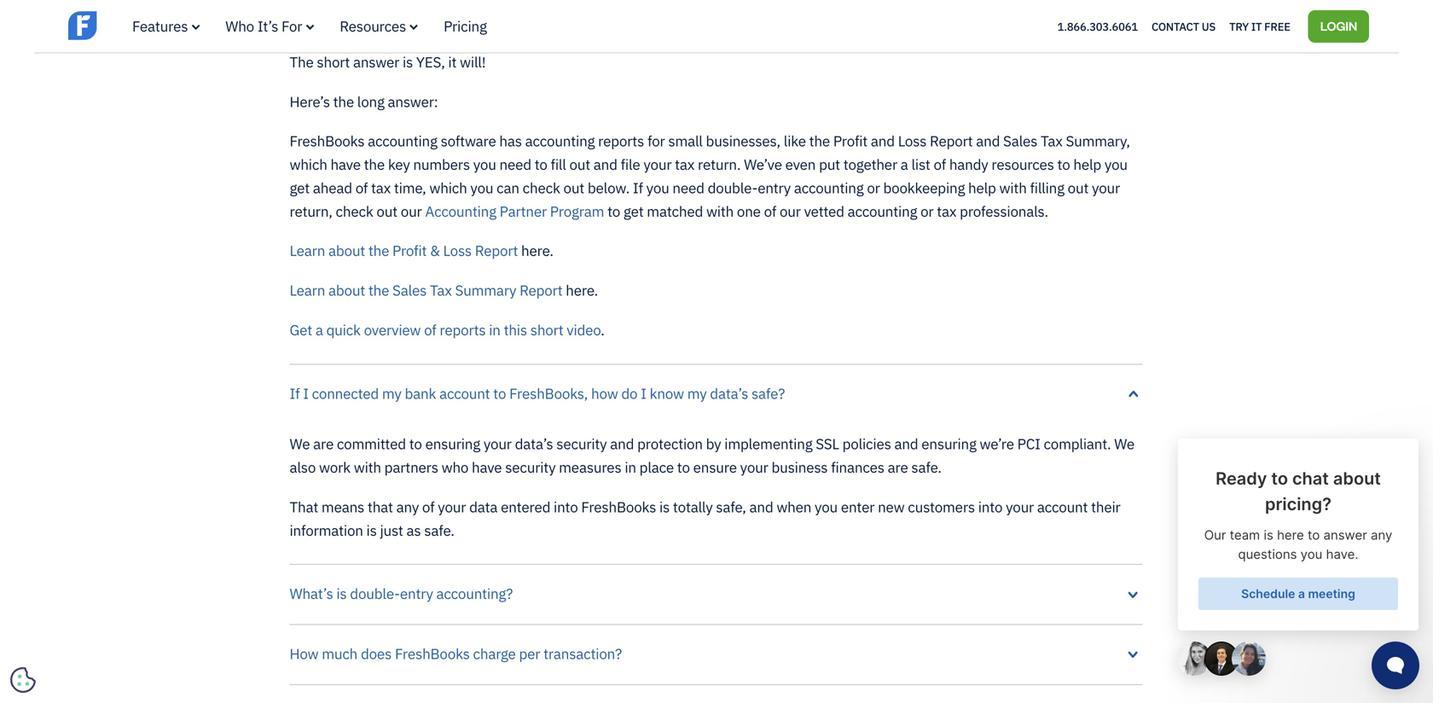 Task type: describe. For each thing, give the bounding box(es) containing it.
entry inside freshbooks accounting software has accounting reports for small businesses, like the profit and loss report and sales tax summary, which have the key numbers you need to fill out and file your tax return. we've even put together a list of handy resources to help you get ahead of tax time, which you can check out below. if you need double-entry accounting or bookkeeping help with filling out your return, check out our
[[758, 178, 791, 197]]

1.866.303.6061
[[1058, 19, 1138, 33]]

loss inside freshbooks accounting software has accounting reports for small businesses, like the profit and loss report and sales tax summary, which have the key numbers you need to fill out and file your tax return. we've even put together a list of handy resources to help you get ahead of tax time, which you can check out below. if you need double-entry accounting or bookkeeping help with filling out your return, check out our
[[898, 132, 927, 150]]

matched
[[647, 202, 703, 220]]

learn about the profit & loss report link
[[290, 241, 518, 260]]

2 ensuring from the left
[[922, 434, 977, 453]]

your down if i connected my bank account to freshbooks, how do i know my data's safe?
[[484, 434, 512, 453]]

overview
[[364, 320, 421, 339]]

bookkeeping
[[884, 178, 965, 197]]

if inside freshbooks accounting software has accounting reports for small businesses, like the profit and loss report and sales tax summary, which have the key numbers you need to fill out and file your tax return. we've even put together a list of handy resources to help you get ahead of tax time, which you can check out below. if you need double-entry accounting or bookkeeping help with filling out your return, check out our
[[633, 178, 643, 197]]

file
[[621, 155, 640, 174]]

2 horizontal spatial or
[[921, 202, 934, 220]]

transaction?
[[544, 644, 622, 663]]

to up 'filling'
[[1058, 155, 1071, 174]]

the left long
[[333, 92, 354, 111]]

here's
[[290, 92, 330, 111]]

finances
[[831, 458, 885, 477]]

learn about the sales tax summary report here.
[[290, 281, 598, 300]]

to right place
[[677, 458, 690, 477]]

get a quick overview of reports in this short video .
[[290, 320, 605, 339]]

video
[[567, 320, 601, 339]]

free
[[1265, 19, 1291, 33]]

contact us link
[[1152, 15, 1216, 37]]

is right what's in the left of the page
[[337, 584, 347, 603]]

0 horizontal spatial if
[[290, 384, 300, 403]]

as
[[407, 521, 421, 540]]

any
[[396, 497, 419, 516]]

learn for learn about the sales tax summary report
[[290, 281, 325, 300]]

your down for on the top left of page
[[644, 155, 672, 174]]

totally
[[673, 497, 713, 516]]

accounting
[[425, 202, 497, 220]]

one
[[737, 202, 761, 220]]

and up "together"
[[871, 132, 895, 150]]

you up matched
[[647, 178, 670, 197]]

tax inside freshbooks accounting software has accounting reports for small businesses, like the profit and loss report and sales tax summary, which have the key numbers you need to fill out and file your tax return. we've even put together a list of handy resources to help you get ahead of tax time, which you can check out below. if you need double-entry accounting or bookkeeping help with filling out your return, check out our
[[1041, 132, 1063, 150]]

1 vertical spatial with
[[706, 202, 734, 220]]

of right overview
[[424, 320, 437, 339]]

policies
[[843, 434, 891, 453]]

your down pci in the bottom of the page
[[1006, 497, 1034, 516]]

&
[[430, 241, 440, 260]]

get inside freshbooks accounting software has accounting reports for small businesses, like the profit and loss report and sales tax summary, which have the key numbers you need to fill out and file your tax return. we've even put together a list of handy resources to help you get ahead of tax time, which you can check out below. if you need double-entry accounting or bookkeeping help with filling out your return, check out our
[[290, 178, 310, 197]]

list
[[912, 155, 931, 174]]

to down below.
[[608, 202, 620, 220]]

your down implementing
[[740, 458, 769, 477]]

tax down bookkeeping
[[937, 202, 957, 220]]

data
[[469, 497, 498, 516]]

protection
[[638, 434, 703, 453]]

freshbooks accounting software has accounting reports for small businesses, like the profit and loss report and sales tax summary, which have the key numbers you need to fill out and file your tax return. we've even put together a list of handy resources to help you get ahead of tax time, which you can check out below. if you need double-entry accounting or bookkeeping help with filling out your return, check out our
[[290, 132, 1130, 220]]

ahead
[[313, 178, 352, 197]]

that
[[368, 497, 393, 516]]

solution
[[502, 2, 553, 21]]

answer:
[[388, 92, 438, 111]]

you down software
[[473, 155, 496, 174]]

safe. inside that means that any of your data entered into freshbooks is totally safe, and when you enter new customers into your account their information is just as safe.
[[424, 521, 455, 540]]

0 vertical spatial data's
[[710, 384, 749, 403]]

report for learn about the profit & loss report here.
[[475, 241, 518, 260]]

accounting partner program to get matched with one of our vetted accounting or tax professionals.
[[422, 202, 1049, 220]]

1 vertical spatial profit
[[393, 241, 427, 260]]

report for learn about the sales tax summary report here.
[[520, 281, 563, 300]]

how
[[591, 384, 618, 403]]

key
[[388, 155, 410, 174]]

accounting partner program link
[[422, 202, 604, 220]]

our inside freshbooks accounting software has accounting reports for small businesses, like the profit and loss report and sales tax summary, which have the key numbers you need to fill out and file your tax return. we've even put together a list of handy resources to help you get ahead of tax time, which you can check out below. if you need double-entry accounting or bookkeeping help with filling out your return, check out our
[[401, 202, 422, 220]]

contact us
[[1152, 19, 1216, 33]]

try
[[1230, 19, 1249, 33]]

much
[[322, 644, 358, 663]]

pricing link
[[444, 17, 487, 35]]

1 horizontal spatial security
[[557, 434, 607, 453]]

this
[[504, 320, 527, 339]]

here's the long answer:
[[290, 92, 438, 111]]

data's inside we are committed to ensuring your data's security and protection by implementing ssl policies and ensuring we're pci compliant. we also work with partners who have security measures in place to ensure your business finances are safe.
[[515, 434, 553, 453]]

handy
[[950, 155, 989, 174]]

pci
[[1018, 434, 1041, 453]]

contact
[[1152, 19, 1200, 33]]

and up below.
[[594, 155, 618, 174]]

my left bank
[[382, 384, 402, 403]]

with inside we are committed to ensuring your data's security and protection by implementing ssl policies and ensuring we're pci compliant. we also work with partners who have security measures in place to ensure your business finances are safe.
[[354, 458, 381, 477]]

have inside freshbooks accounting software has accounting reports for small businesses, like the profit and loss report and sales tax summary, which have the key numbers you need to fill out and file your tax return. we've even put together a list of handy resources to help you get ahead of tax time, which you can check out below. if you need double-entry accounting or bookkeeping help with filling out your return, check out our
[[331, 155, 361, 174]]

0 vertical spatial short
[[317, 52, 350, 71]]

out right me
[[683, 2, 704, 21]]

or inside freshbooks accounting software has accounting reports for small businesses, like the profit and loss report and sales tax summary, which have the key numbers you need to fill out and file your tax return. we've even put together a list of handy resources to help you get ahead of tax time, which you can check out below. if you need double-entry accounting or bookkeeping help with filling out your return, check out our
[[867, 178, 880, 197]]

is
[[290, 2, 302, 21]]

accounting?
[[437, 584, 513, 603]]

report inside freshbooks accounting software has accounting reports for small businesses, like the profit and loss report and sales tax summary, which have the key numbers you need to fill out and file your tax return. we've even put together a list of handy resources to help you get ahead of tax time, which you can check out below. if you need double-entry accounting or bookkeeping help with filling out your return, check out our
[[930, 132, 973, 150]]

accounting down put in the right top of the page
[[794, 178, 864, 197]]

per
[[519, 644, 540, 663]]

1 into from the left
[[554, 497, 578, 516]]

0 horizontal spatial help
[[609, 2, 637, 21]]

do
[[622, 384, 638, 403]]

resources link
[[340, 17, 418, 35]]

tax down small
[[675, 155, 695, 174]]

my right know
[[688, 384, 707, 403]]

me
[[641, 2, 661, 21]]

you down the summary,
[[1105, 155, 1128, 174]]

their
[[1091, 497, 1121, 516]]

the left "&" at the left of page
[[369, 241, 389, 260]]

0 vertical spatial check
[[523, 178, 560, 197]]

who it's for
[[226, 17, 302, 35]]

freshbooks inside that means that any of your data entered into freshbooks is totally safe, and when you enter new customers into your account their information is just as safe.
[[581, 497, 656, 516]]

0 vertical spatial in
[[489, 320, 501, 339]]

ensure
[[693, 458, 737, 477]]

accounting right an
[[429, 2, 499, 21]]

your left data
[[438, 497, 466, 516]]

bank
[[405, 384, 436, 403]]

0 horizontal spatial security
[[505, 458, 556, 477]]

account inside that means that any of your data entered into freshbooks is totally safe, and when you enter new customers into your account their information is just as safe.
[[1038, 497, 1088, 516]]

like
[[784, 132, 806, 150]]

committed
[[337, 434, 406, 453]]

with inside freshbooks accounting software has accounting reports for small businesses, like the profit and loss report and sales tax summary, which have the key numbers you need to fill out and file your tax return. we've even put together a list of handy resources to help you get ahead of tax time, which you can check out below. if you need double-entry accounting or bookkeeping help with filling out your return, check out our
[[1000, 178, 1027, 197]]

cookie consent banner dialog
[[13, 493, 269, 690]]

program
[[550, 202, 604, 220]]

about for sales
[[328, 281, 365, 300]]

partner
[[500, 202, 547, 220]]

1 vertical spatial need
[[673, 178, 705, 197]]

features
[[132, 17, 188, 35]]

who
[[442, 458, 469, 477]]

0 vertical spatial are
[[313, 434, 334, 453]]

accounting up key
[[368, 132, 438, 150]]

0 vertical spatial need
[[500, 155, 532, 174]]

out right 'filling'
[[1068, 178, 1089, 197]]

put
[[819, 155, 840, 174]]

professionals.
[[960, 202, 1049, 220]]

by
[[706, 434, 721, 453]]

if i connected my bank account to freshbooks, how do i know my data's safe?
[[290, 384, 785, 403]]

get a quick overview of reports in this short video link
[[290, 320, 601, 339]]

1 i from the left
[[303, 384, 309, 403]]

my left return?
[[707, 2, 726, 21]]

sales inside freshbooks accounting software has accounting reports for small businesses, like the profit and loss report and sales tax summary, which have the key numbers you need to fill out and file your tax return. we've even put together a list of handy resources to help you get ahead of tax time, which you can check out below. if you need double-entry accounting or bookkeeping help with filling out your return, check out our
[[1004, 132, 1038, 150]]

2 i from the left
[[641, 384, 647, 403]]

that
[[290, 497, 318, 516]]

software
[[441, 132, 496, 150]]

reports for in
[[440, 320, 486, 339]]

is left "totally"
[[660, 497, 670, 516]]

resources
[[992, 155, 1054, 174]]

freshbooks right the is
[[305, 2, 380, 21]]

charge
[[473, 644, 516, 663]]

1 horizontal spatial it
[[598, 2, 606, 21]]

a inside freshbooks accounting software has accounting reports for small businesses, like the profit and loss report and sales tax summary, which have the key numbers you need to fill out and file your tax return. we've even put together a list of handy resources to help you get ahead of tax time, which you can check out below. if you need double-entry accounting or bookkeeping help with filling out your return, check out our
[[901, 155, 909, 174]]

1 horizontal spatial get
[[624, 202, 644, 220]]

that means that any of your data entered into freshbooks is totally safe, and when you enter new customers into your account their information is just as safe.
[[290, 497, 1121, 540]]

can
[[497, 178, 520, 197]]

out up program
[[564, 178, 585, 197]]

profit inside freshbooks accounting software has accounting reports for small businesses, like the profit and loss report and sales tax summary, which have the key numbers you need to fill out and file your tax return. we've even put together a list of handy resources to help you get ahead of tax time, which you can check out below. if you need double-entry accounting or bookkeeping help with filling out your return, check out our
[[834, 132, 868, 150]]

an
[[410, 2, 426, 21]]

we're
[[980, 434, 1014, 453]]



Task type: locate. For each thing, give the bounding box(es) containing it.
time,
[[394, 178, 426, 197]]

1 horizontal spatial have
[[472, 458, 502, 477]]

are down policies
[[888, 458, 908, 477]]

entered
[[501, 497, 551, 516]]

0 horizontal spatial ensuring
[[425, 434, 480, 453]]

fill right me
[[664, 2, 680, 21]]

have right "who"
[[472, 458, 502, 477]]

entry
[[758, 178, 791, 197], [400, 584, 433, 603]]

0 horizontal spatial with
[[354, 458, 381, 477]]

or down "together"
[[867, 178, 880, 197]]

1 horizontal spatial account
[[1038, 497, 1088, 516]]

to up partners
[[409, 434, 422, 453]]

0 vertical spatial reports
[[598, 132, 644, 150]]

together
[[844, 155, 898, 174]]

2 vertical spatial report
[[520, 281, 563, 300]]

safe. right as
[[424, 521, 455, 540]]

help down the summary,
[[1074, 155, 1102, 174]]

account
[[440, 384, 490, 403], [1038, 497, 1088, 516]]

0 horizontal spatial which
[[290, 155, 327, 174]]

have up the ahead
[[331, 155, 361, 174]]

enter
[[841, 497, 875, 516]]

0 horizontal spatial into
[[554, 497, 578, 516]]

of right one
[[764, 202, 777, 220]]

learn about the profit & loss report here.
[[290, 241, 554, 260]]

0 vertical spatial safe.
[[912, 458, 942, 477]]

2 our from the left
[[780, 202, 801, 220]]

for
[[282, 17, 302, 35]]

1 horizontal spatial here.
[[566, 281, 598, 300]]

0 vertical spatial get
[[290, 178, 310, 197]]

below.
[[588, 178, 630, 197]]

0 vertical spatial learn
[[290, 241, 325, 260]]

0 vertical spatial entry
[[758, 178, 791, 197]]

to left freshbooks,
[[493, 384, 506, 403]]

1 horizontal spatial report
[[520, 281, 563, 300]]

1 horizontal spatial with
[[706, 202, 734, 220]]

profit left "&" at the left of page
[[393, 241, 427, 260]]

data's
[[710, 384, 749, 403], [515, 434, 553, 453]]

reports inside freshbooks accounting software has accounting reports for small businesses, like the profit and loss report and sales tax summary, which have the key numbers you need to fill out and file your tax return. we've even put together a list of handy resources to help you get ahead of tax time, which you can check out below. if you need double-entry accounting or bookkeeping help with filling out your return, check out our
[[598, 132, 644, 150]]

business
[[772, 458, 828, 477]]

help
[[609, 2, 637, 21], [1074, 155, 1102, 174], [969, 178, 996, 197]]

will!
[[460, 52, 486, 71]]

small
[[668, 132, 703, 150]]

account left their
[[1038, 497, 1088, 516]]

0 horizontal spatial i
[[303, 384, 309, 403]]

short
[[317, 52, 350, 71], [531, 320, 564, 339]]

1 we from the left
[[290, 434, 310, 453]]

1 vertical spatial tax
[[430, 281, 452, 300]]

0 horizontal spatial fill
[[551, 155, 566, 174]]

reports
[[598, 132, 644, 150], [440, 320, 486, 339]]

0 horizontal spatial our
[[401, 202, 422, 220]]

of right the 'any'
[[422, 497, 435, 516]]

login
[[1321, 17, 1358, 33]]

1 vertical spatial a
[[316, 320, 323, 339]]

just left an
[[384, 2, 407, 21]]

safe,
[[716, 497, 746, 516]]

1 horizontal spatial safe.
[[912, 458, 942, 477]]

0 vertical spatial here.
[[521, 241, 554, 260]]

2 into from the left
[[979, 497, 1003, 516]]

even
[[786, 155, 816, 174]]

0 horizontal spatial account
[[440, 384, 490, 403]]

1 horizontal spatial reports
[[598, 132, 644, 150]]

1 horizontal spatial entry
[[758, 178, 791, 197]]

freshbooks
[[305, 2, 380, 21], [290, 132, 365, 150], [581, 497, 656, 516], [395, 644, 470, 663]]

your
[[644, 155, 672, 174], [1092, 178, 1120, 197], [484, 434, 512, 453], [740, 458, 769, 477], [438, 497, 466, 516], [1006, 497, 1034, 516]]

to up partner
[[535, 155, 548, 174]]

of right list
[[934, 155, 946, 174]]

report up the 'handy'
[[930, 132, 973, 150]]

1 horizontal spatial into
[[979, 497, 1003, 516]]

1 vertical spatial security
[[505, 458, 556, 477]]

here. for learn about the sales tax summary report here.
[[566, 281, 598, 300]]

get down below.
[[624, 202, 644, 220]]

how
[[290, 644, 319, 663]]

the up overview
[[369, 281, 389, 300]]

0 vertical spatial account
[[440, 384, 490, 403]]

0 horizontal spatial it
[[448, 52, 457, 71]]

1 vertical spatial entry
[[400, 584, 433, 603]]

yes,
[[416, 52, 445, 71]]

1 vertical spatial which
[[430, 178, 467, 197]]

learn for learn about the profit & loss report
[[290, 241, 325, 260]]

0 vertical spatial with
[[1000, 178, 1027, 197]]

report up this
[[520, 281, 563, 300]]

customers
[[908, 497, 975, 516]]

0 horizontal spatial loss
[[443, 241, 472, 260]]

are up "work"
[[313, 434, 334, 453]]

1 vertical spatial short
[[531, 320, 564, 339]]

2 horizontal spatial report
[[930, 132, 973, 150]]

your down the summary,
[[1092, 178, 1120, 197]]

summary,
[[1066, 132, 1130, 150]]

fill inside freshbooks accounting software has accounting reports for small businesses, like the profit and loss report and sales tax summary, which have the key numbers you need to fill out and file your tax return. we've even put together a list of handy resources to help you get ahead of tax time, which you can check out below. if you need double-entry accounting or bookkeeping help with filling out your return, check out our
[[551, 155, 566, 174]]

in inside we are committed to ensuring your data's security and protection by implementing ssl policies and ensuring we're pci compliant. we also work with partners who have security measures in place to ensure your business finances are safe.
[[625, 458, 636, 477]]

a right get
[[316, 320, 323, 339]]

freshbooks right does
[[395, 644, 470, 663]]

help down the 'handy'
[[969, 178, 996, 197]]

1 vertical spatial loss
[[443, 241, 472, 260]]

.
[[601, 320, 605, 339]]

out down time,
[[377, 202, 398, 220]]

0 horizontal spatial data's
[[515, 434, 553, 453]]

1 vertical spatial sales
[[393, 281, 427, 300]]

security up entered
[[505, 458, 556, 477]]

2 about from the top
[[328, 281, 365, 300]]

fill up program
[[551, 155, 566, 174]]

just
[[384, 2, 407, 21], [380, 521, 403, 540]]

is left 'yes,'
[[403, 52, 413, 71]]

has
[[500, 132, 522, 150]]

short right the
[[317, 52, 350, 71]]

you inside that means that any of your data entered into freshbooks is totally safe, and when you enter new customers into your account their information is just as safe.
[[815, 497, 838, 516]]

0 vertical spatial double-
[[708, 178, 758, 197]]

here. down partner
[[521, 241, 554, 260]]

security
[[557, 434, 607, 453], [505, 458, 556, 477]]

out up below.
[[570, 155, 590, 174]]

double- up accounting partner program to get matched with one of our vetted accounting or tax professionals.
[[708, 178, 758, 197]]

sales up resources
[[1004, 132, 1038, 150]]

safe. inside we are committed to ensuring your data's security and protection by implementing ssl policies and ensuring we're pci compliant. we also work with partners who have security measures in place to ensure your business finances are safe.
[[912, 458, 942, 477]]

freshbooks,
[[509, 384, 588, 403]]

1 vertical spatial double-
[[350, 584, 400, 603]]

the right like
[[810, 132, 830, 150]]

check down the ahead
[[336, 202, 373, 220]]

freshbooks down "here's"
[[290, 132, 365, 150]]

i right do
[[641, 384, 647, 403]]

1 horizontal spatial help
[[969, 178, 996, 197]]

1 horizontal spatial a
[[901, 155, 909, 174]]

login link
[[1309, 10, 1370, 42]]

1 vertical spatial in
[[625, 458, 636, 477]]

data's down if i connected my bank account to freshbooks, how do i know my data's safe?
[[515, 434, 553, 453]]

tax up get a quick overview of reports in this short video link
[[430, 281, 452, 300]]

into right entered
[[554, 497, 578, 516]]

learn about the sales tax summary report link
[[290, 281, 563, 300]]

it right try
[[1252, 19, 1262, 33]]

safe?
[[752, 384, 785, 403]]

features link
[[132, 17, 200, 35]]

1 horizontal spatial short
[[531, 320, 564, 339]]

1 horizontal spatial profit
[[834, 132, 868, 150]]

0 vertical spatial loss
[[898, 132, 927, 150]]

if down file
[[633, 178, 643, 197]]

out
[[683, 2, 704, 21], [570, 155, 590, 174], [564, 178, 585, 197], [1068, 178, 1089, 197], [377, 202, 398, 220]]

you left the can at the top of the page
[[471, 178, 494, 197]]

also
[[290, 458, 316, 477]]

1 horizontal spatial need
[[673, 178, 705, 197]]

summary
[[455, 281, 516, 300]]

1 horizontal spatial are
[[888, 458, 908, 477]]

entry down 'we've'
[[758, 178, 791, 197]]

long
[[357, 92, 385, 111]]

i left connected
[[303, 384, 309, 403]]

0 horizontal spatial tax
[[430, 281, 452, 300]]

1 horizontal spatial fill
[[664, 2, 680, 21]]

security up measures
[[557, 434, 607, 453]]

are
[[313, 434, 334, 453], [888, 458, 908, 477]]

reports down learn about the sales tax summary report here.
[[440, 320, 486, 339]]

1 horizontal spatial or
[[867, 178, 880, 197]]

1 horizontal spatial our
[[780, 202, 801, 220]]

try it free link
[[1230, 15, 1291, 37]]

0 horizontal spatial report
[[475, 241, 518, 260]]

does
[[361, 644, 392, 663]]

here. up video
[[566, 281, 598, 300]]

we are committed to ensuring your data's security and protection by implementing ssl policies and ensuring we're pci compliant. we also work with partners who have security measures in place to ensure your business finances are safe.
[[290, 434, 1135, 477]]

i
[[303, 384, 309, 403], [641, 384, 647, 403]]

which up the ahead
[[290, 155, 327, 174]]

businesses,
[[706, 132, 781, 150]]

just left as
[[380, 521, 403, 540]]

or left will at the top left
[[556, 2, 569, 21]]

partners
[[385, 458, 438, 477]]

here. for learn about the profit & loss report here.
[[521, 241, 554, 260]]

0 vertical spatial or
[[556, 2, 569, 21]]

1 learn from the top
[[290, 241, 325, 260]]

tax left return?
[[730, 2, 749, 21]]

what's is double-entry accounting?
[[290, 584, 513, 603]]

have
[[331, 155, 361, 174], [472, 458, 502, 477]]

0 horizontal spatial profit
[[393, 241, 427, 260]]

1 horizontal spatial in
[[625, 458, 636, 477]]

cookie preferences image
[[10, 667, 36, 693]]

about
[[328, 241, 365, 260], [328, 281, 365, 300]]

in
[[489, 320, 501, 339], [625, 458, 636, 477]]

in left this
[[489, 320, 501, 339]]

return,
[[290, 202, 333, 220]]

accounting right has on the left of page
[[525, 132, 595, 150]]

which
[[290, 155, 327, 174], [430, 178, 467, 197]]

the
[[333, 92, 354, 111], [810, 132, 830, 150], [364, 155, 385, 174], [369, 241, 389, 260], [369, 281, 389, 300]]

report up summary
[[475, 241, 518, 260]]

0 horizontal spatial sales
[[393, 281, 427, 300]]

get
[[290, 178, 310, 197], [624, 202, 644, 220]]

accounting down bookkeeping
[[848, 202, 918, 220]]

information
[[290, 521, 363, 540]]

2 we from the left
[[1115, 434, 1135, 453]]

1 horizontal spatial sales
[[1004, 132, 1038, 150]]

get up return,
[[290, 178, 310, 197]]

1 vertical spatial learn
[[290, 281, 325, 300]]

1 vertical spatial check
[[336, 202, 373, 220]]

freshbooks inside freshbooks accounting software has accounting reports for small businesses, like the profit and loss report and sales tax summary, which have the key numbers you need to fill out and file your tax return. we've even put together a list of handy resources to help you get ahead of tax time, which you can check out below. if you need double-entry accounting or bookkeeping help with filling out your return, check out our
[[290, 132, 365, 150]]

check up partner
[[523, 178, 560, 197]]

1 vertical spatial safe.
[[424, 521, 455, 540]]

means
[[322, 497, 364, 516]]

double- inside freshbooks accounting software has accounting reports for small businesses, like the profit and loss report and sales tax summary, which have the key numbers you need to fill out and file your tax return. we've even put together a list of handy resources to help you get ahead of tax time, which you can check out below. if you need double-entry accounting or bookkeeping help with filling out your return, check out our
[[708, 178, 758, 197]]

profit up "together"
[[834, 132, 868, 150]]

about for profit
[[328, 241, 365, 260]]

1 horizontal spatial double-
[[708, 178, 758, 197]]

0 vertical spatial fill
[[664, 2, 680, 21]]

and inside that means that any of your data entered into freshbooks is totally safe, and when you enter new customers into your account their information is just as safe.
[[750, 497, 774, 516]]

1 horizontal spatial i
[[641, 384, 647, 403]]

and
[[871, 132, 895, 150], [976, 132, 1000, 150], [594, 155, 618, 174], [610, 434, 634, 453], [895, 434, 919, 453], [750, 497, 774, 516]]

is down that
[[367, 521, 377, 540]]

safe.
[[912, 458, 942, 477], [424, 521, 455, 540]]

0 horizontal spatial reports
[[440, 320, 486, 339]]

ensuring left we're
[[922, 434, 977, 453]]

and up measures
[[610, 434, 634, 453]]

us
[[1202, 19, 1216, 33]]

we up also
[[290, 434, 310, 453]]

1 horizontal spatial data's
[[710, 384, 749, 403]]

1 our from the left
[[401, 202, 422, 220]]

0 vertical spatial help
[[609, 2, 637, 21]]

0 vertical spatial report
[[930, 132, 973, 150]]

or down bookkeeping
[[921, 202, 934, 220]]

1 vertical spatial fill
[[551, 155, 566, 174]]

loss right "&" at the left of page
[[443, 241, 472, 260]]

0 vertical spatial tax
[[1041, 132, 1063, 150]]

need down has on the left of page
[[500, 155, 532, 174]]

0 vertical spatial which
[[290, 155, 327, 174]]

ensuring
[[425, 434, 480, 453], [922, 434, 977, 453]]

tax
[[730, 2, 749, 21], [675, 155, 695, 174], [371, 178, 391, 197], [937, 202, 957, 220]]

about up the 'quick'
[[328, 281, 365, 300]]

0 vertical spatial just
[[384, 2, 407, 21]]

2 horizontal spatial help
[[1074, 155, 1102, 174]]

2 learn from the top
[[290, 281, 325, 300]]

just inside that means that any of your data entered into freshbooks is totally safe, and when you enter new customers into your account their information is just as safe.
[[380, 521, 403, 540]]

in left place
[[625, 458, 636, 477]]

learn up get
[[290, 281, 325, 300]]

0 horizontal spatial here.
[[521, 241, 554, 260]]

2 vertical spatial help
[[969, 178, 996, 197]]

freshbooks logo image
[[68, 9, 201, 42]]

0 vertical spatial a
[[901, 155, 909, 174]]

1 about from the top
[[328, 241, 365, 260]]

tax left time,
[[371, 178, 391, 197]]

try it free
[[1230, 19, 1291, 33]]

new
[[878, 497, 905, 516]]

have inside we are committed to ensuring your data's security and protection by implementing ssl policies and ensuring we're pci compliant. we also work with partners who have security measures in place to ensure your business finances are safe.
[[472, 458, 502, 477]]

you left "enter"
[[815, 497, 838, 516]]

0 horizontal spatial a
[[316, 320, 323, 339]]

and up the 'handy'
[[976, 132, 1000, 150]]

get
[[290, 320, 312, 339]]

1 ensuring from the left
[[425, 434, 480, 453]]

work
[[319, 458, 351, 477]]

entry left 'accounting?'
[[400, 584, 433, 603]]

2 horizontal spatial it
[[1252, 19, 1262, 33]]

report
[[930, 132, 973, 150], [475, 241, 518, 260], [520, 281, 563, 300]]

if
[[633, 178, 643, 197], [290, 384, 300, 403]]

the left key
[[364, 155, 385, 174]]

0 horizontal spatial in
[[489, 320, 501, 339]]

it right will at the top left
[[598, 2, 606, 21]]

0 horizontal spatial entry
[[400, 584, 433, 603]]

1 horizontal spatial which
[[430, 178, 467, 197]]

0 horizontal spatial check
[[336, 202, 373, 220]]

learn down return,
[[290, 241, 325, 260]]

0 vertical spatial have
[[331, 155, 361, 174]]

1 vertical spatial account
[[1038, 497, 1088, 516]]

of inside that means that any of your data entered into freshbooks is totally safe, and when you enter new customers into your account their information is just as safe.
[[422, 497, 435, 516]]

filling
[[1030, 178, 1065, 197]]

we right compliant.
[[1115, 434, 1135, 453]]

and right policies
[[895, 434, 919, 453]]

1 vertical spatial or
[[867, 178, 880, 197]]

connected
[[312, 384, 379, 403]]

implementing
[[725, 434, 813, 453]]

0 horizontal spatial have
[[331, 155, 361, 174]]

compliant.
[[1044, 434, 1111, 453]]

account right bank
[[440, 384, 490, 403]]

who
[[226, 17, 254, 35]]

measures
[[559, 458, 622, 477]]

ssl
[[816, 434, 839, 453]]

of right the ahead
[[356, 178, 368, 197]]

for
[[648, 132, 665, 150]]

return.
[[698, 155, 741, 174]]

1 vertical spatial about
[[328, 281, 365, 300]]

1 horizontal spatial check
[[523, 178, 560, 197]]

0 horizontal spatial or
[[556, 2, 569, 21]]

with
[[1000, 178, 1027, 197], [706, 202, 734, 220], [354, 458, 381, 477]]

0 vertical spatial security
[[557, 434, 607, 453]]

the short answer is yes, it will!
[[290, 52, 486, 71]]

reports for for
[[598, 132, 644, 150]]

the
[[290, 52, 314, 71]]

0 vertical spatial sales
[[1004, 132, 1038, 150]]



Task type: vqa. For each thing, say whether or not it's contained in the screenshot.
check to the right
yes



